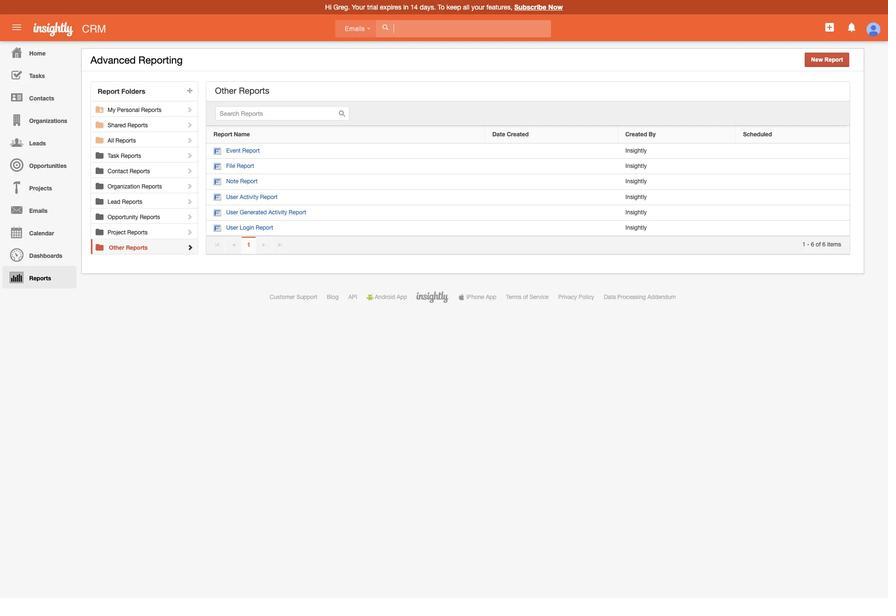 Task type: locate. For each thing, give the bounding box(es) containing it.
0 vertical spatial of
[[816, 241, 821, 248]]

user for user login report
[[226, 225, 238, 231]]

projects link
[[2, 176, 77, 199]]

4 row from the top
[[206, 174, 850, 190]]

data processing addendum
[[604, 294, 676, 301]]

organization
[[108, 183, 140, 190]]

1 insightly cell from the top
[[618, 144, 736, 159]]

items
[[827, 241, 841, 248]]

insightly for user activity report
[[626, 194, 647, 200]]

report
[[825, 57, 843, 63], [98, 87, 120, 95], [214, 131, 232, 138], [242, 148, 260, 154], [237, 163, 254, 170], [240, 178, 258, 185], [260, 194, 278, 200], [289, 209, 306, 216], [256, 225, 273, 231]]

6 insightly from the top
[[626, 225, 647, 231]]

white image
[[382, 24, 389, 31]]

7 chevron right image from the top
[[186, 229, 193, 236]]

reports up "lead reports" link
[[142, 183, 162, 190]]

addendum
[[648, 294, 676, 301]]

other down project
[[109, 244, 124, 251]]

insightly
[[626, 148, 647, 154], [626, 163, 647, 170], [626, 178, 647, 185], [626, 194, 647, 200], [626, 209, 647, 216], [626, 225, 647, 231]]

chevron right image up opportunity reports link
[[186, 198, 193, 205]]

features,
[[487, 3, 513, 11]]

chevron right image inside contact reports link
[[186, 168, 193, 174]]

name
[[234, 131, 250, 138]]

row
[[206, 126, 850, 144], [206, 144, 850, 159], [206, 159, 850, 174], [206, 174, 850, 190], [206, 190, 850, 205], [206, 205, 850, 221], [206, 221, 850, 236]]

6
[[811, 241, 814, 248], [823, 241, 826, 248]]

reports up the 'contact reports'
[[121, 153, 141, 159]]

chevron right image inside the shared reports link
[[186, 122, 193, 128]]

2 app from the left
[[486, 294, 497, 301]]

lead reports
[[108, 199, 142, 205]]

insightly cell for user generated activity report
[[618, 205, 736, 221]]

1 horizontal spatial created
[[626, 131, 647, 138]]

row containing note report
[[206, 174, 850, 190]]

emails link up recent
[[335, 20, 377, 37]]

6 insightly cell from the top
[[618, 221, 736, 236]]

subscribe now link
[[514, 3, 563, 11]]

1 app from the left
[[397, 294, 407, 301]]

1 vertical spatial of
[[523, 294, 528, 301]]

date created
[[493, 131, 529, 138]]

2 insightly from the top
[[626, 163, 647, 170]]

other reports
[[215, 86, 269, 96], [109, 244, 148, 251]]

project
[[108, 229, 126, 236]]

0 horizontal spatial app
[[397, 294, 407, 301]]

1 horizontal spatial emails link
[[335, 20, 377, 37]]

1 vertical spatial user
[[226, 209, 238, 216]]

chevron right image inside task reports link
[[186, 152, 193, 159]]

reports for organization reports link
[[142, 183, 162, 190]]

other reports down the project reports
[[109, 244, 148, 251]]

6 right -
[[811, 241, 814, 248]]

other reports up the name
[[215, 86, 269, 96]]

0 horizontal spatial of
[[523, 294, 528, 301]]

insightly for user generated activity report
[[626, 209, 647, 216]]

user login report
[[226, 225, 273, 231]]

user for user activity report
[[226, 194, 238, 200]]

1 chevron right image from the top
[[186, 137, 193, 144]]

0 horizontal spatial emails link
[[2, 199, 77, 221]]

emails link down projects
[[2, 199, 77, 221]]

reports down the project reports
[[126, 244, 148, 251]]

grid
[[206, 126, 850, 236]]

report right generated
[[289, 209, 306, 216]]

chevron right image
[[186, 137, 193, 144], [186, 198, 193, 205]]

1 vertical spatial other reports
[[109, 244, 148, 251]]

my personal reports
[[108, 107, 161, 113]]

cell
[[485, 144, 618, 159], [736, 144, 850, 159], [485, 159, 618, 174], [736, 159, 850, 174], [485, 174, 618, 190], [736, 174, 850, 190], [485, 190, 618, 205], [736, 190, 850, 205], [485, 205, 618, 221], [736, 205, 850, 221], [485, 221, 618, 236], [736, 221, 850, 236]]

keep
[[447, 3, 461, 11]]

None text field
[[377, 20, 551, 37]]

report left the name
[[214, 131, 232, 138]]

1 vertical spatial chevron right image
[[186, 198, 193, 205]]

contact reports
[[108, 168, 150, 175]]

5 insightly cell from the top
[[618, 205, 736, 221]]

-
[[807, 241, 810, 248]]

reports up "project reports" link
[[140, 214, 160, 221]]

created right date
[[507, 131, 529, 138]]

my personal reports link
[[108, 102, 194, 113]]

1 horizontal spatial app
[[486, 294, 497, 301]]

chevron right image for project reports
[[186, 229, 193, 236]]

1 horizontal spatial activity
[[268, 209, 287, 216]]

1 inside button
[[247, 241, 250, 248]]

new report link
[[805, 53, 850, 67]]

emails up recent
[[345, 25, 367, 33]]

1 down user login report
[[247, 241, 250, 248]]

iphone
[[467, 294, 484, 301]]

1 row from the top
[[206, 126, 850, 144]]

emails up calendar link
[[29, 207, 48, 215]]

chevron right image for opportunity reports
[[186, 214, 193, 220]]

leads
[[29, 140, 46, 147]]

0 horizontal spatial other
[[109, 244, 124, 251]]

android
[[375, 294, 395, 301]]

user for user generated activity report
[[226, 209, 238, 216]]

3 insightly from the top
[[626, 178, 647, 185]]

6 row from the top
[[206, 205, 850, 221]]

calendar
[[29, 230, 54, 237]]

by
[[649, 131, 656, 138]]

1 horizontal spatial of
[[816, 241, 821, 248]]

reports for other reports "link"
[[126, 244, 148, 251]]

row group
[[206, 144, 850, 236]]

1 horizontal spatial 1
[[803, 241, 806, 248]]

created
[[507, 131, 529, 138], [626, 131, 647, 138]]

reports up organization reports
[[130, 168, 150, 175]]

hi
[[325, 3, 332, 11]]

recent items
[[341, 46, 381, 52]]

reports up search reports text field
[[239, 86, 269, 96]]

scheduled
[[743, 131, 772, 138]]

hi greg. your trial expires in 14 days. to keep all your features, subscribe now
[[325, 3, 563, 11]]

3 insightly cell from the top
[[618, 174, 736, 190]]

1 insightly from the top
[[626, 148, 647, 154]]

6 chevron right image from the top
[[186, 214, 193, 220]]

1 horizontal spatial emails
[[345, 25, 367, 33]]

emails
[[345, 25, 367, 33], [29, 207, 48, 215]]

reports up 'opportunity reports'
[[122, 199, 142, 205]]

lead reports link
[[108, 193, 194, 205]]

2 user from the top
[[226, 209, 238, 216]]

all reports
[[108, 137, 136, 144]]

note report link
[[214, 178, 258, 186]]

now
[[548, 3, 563, 11]]

5 row from the top
[[206, 190, 850, 205]]

reports down 'opportunity reports'
[[127, 229, 148, 236]]

2 row from the top
[[206, 144, 850, 159]]

customer support link
[[270, 294, 317, 301]]

app for iphone app
[[486, 294, 497, 301]]

expires
[[380, 3, 402, 11]]

1 vertical spatial activity
[[268, 209, 287, 216]]

greg.
[[334, 3, 350, 11]]

app right android
[[397, 294, 407, 301]]

0 horizontal spatial 6
[[811, 241, 814, 248]]

user
[[226, 194, 238, 200], [226, 209, 238, 216], [226, 225, 238, 231]]

2 insightly cell from the top
[[618, 159, 736, 174]]

chevron right image inside "my personal reports" link
[[186, 106, 193, 113]]

insightly cell for user activity report
[[618, 190, 736, 205]]

created by link
[[626, 131, 728, 138]]

personal
[[117, 107, 140, 113]]

6 left the items
[[823, 241, 826, 248]]

1 6 from the left
[[811, 241, 814, 248]]

other reports link
[[109, 239, 194, 251]]

reports
[[239, 86, 269, 96], [141, 107, 161, 113], [128, 122, 148, 129], [116, 137, 136, 144], [121, 153, 141, 159], [130, 168, 150, 175], [142, 183, 162, 190], [122, 199, 142, 205], [140, 214, 160, 221], [127, 229, 148, 236], [126, 244, 148, 251], [29, 275, 51, 282]]

date created link
[[493, 131, 611, 138]]

3 user from the top
[[226, 225, 238, 231]]

2 chevron right image from the top
[[186, 198, 193, 205]]

app
[[397, 294, 407, 301], [486, 294, 497, 301]]

reports for task reports link on the top
[[121, 153, 141, 159]]

2 vertical spatial user
[[226, 225, 238, 231]]

2 chevron right image from the top
[[186, 122, 193, 128]]

lead
[[108, 199, 120, 205]]

5 insightly from the top
[[626, 209, 647, 216]]

report right file
[[237, 163, 254, 170]]

other right plus icon
[[215, 86, 237, 96]]

chevron right image up task reports link on the top
[[186, 137, 193, 144]]

created left by
[[626, 131, 647, 138]]

0 horizontal spatial activity
[[240, 194, 259, 200]]

0 horizontal spatial 1
[[247, 241, 250, 248]]

1 chevron right image from the top
[[186, 106, 193, 113]]

0 horizontal spatial emails
[[29, 207, 48, 215]]

user down note report link
[[226, 194, 238, 200]]

terms of service
[[506, 294, 549, 301]]

insightly for note report
[[626, 178, 647, 185]]

row group containing event report
[[206, 144, 850, 236]]

all reports link
[[108, 132, 194, 144]]

0 vertical spatial other reports
[[215, 86, 269, 96]]

of
[[816, 241, 821, 248], [523, 294, 528, 301]]

chevron right image inside "lead reports" link
[[186, 198, 193, 205]]

0 horizontal spatial other reports
[[109, 244, 148, 251]]

chevron right image inside organization reports link
[[186, 183, 193, 190]]

projects
[[29, 185, 52, 192]]

api
[[348, 294, 357, 301]]

1 vertical spatial emails link
[[2, 199, 77, 221]]

activity up generated
[[240, 194, 259, 200]]

project reports
[[108, 229, 148, 236]]

terms of service link
[[506, 294, 549, 301]]

1
[[247, 241, 250, 248], [803, 241, 806, 248]]

shared reports
[[108, 122, 148, 129]]

0 vertical spatial chevron right image
[[186, 137, 193, 144]]

1 vertical spatial emails
[[29, 207, 48, 215]]

1 left -
[[803, 241, 806, 248]]

report up the 'user generated activity report'
[[260, 194, 278, 200]]

report right the event
[[242, 148, 260, 154]]

3 chevron right image from the top
[[186, 152, 193, 159]]

report name link
[[214, 131, 478, 138]]

chevron right image inside "project reports" link
[[186, 229, 193, 236]]

1 user from the top
[[226, 194, 238, 200]]

app right the iphone on the right of page
[[486, 294, 497, 301]]

4 insightly cell from the top
[[618, 190, 736, 205]]

chevron right image inside all reports link
[[186, 137, 193, 144]]

activity right generated
[[268, 209, 287, 216]]

home
[[29, 50, 46, 57]]

user activity report
[[226, 194, 278, 200]]

report folders
[[98, 87, 145, 95]]

1 vertical spatial other
[[109, 244, 124, 251]]

0 vertical spatial user
[[226, 194, 238, 200]]

of right -
[[816, 241, 821, 248]]

insightly cell for note report
[[618, 174, 736, 190]]

support
[[297, 294, 317, 301]]

2 created from the left
[[626, 131, 647, 138]]

emails link
[[335, 20, 377, 37], [2, 199, 77, 221]]

navigation
[[0, 41, 77, 289]]

opportunities link
[[2, 154, 77, 176]]

reports down my personal reports
[[128, 122, 148, 129]]

chevron right image
[[186, 106, 193, 113], [186, 122, 193, 128], [186, 152, 193, 159], [186, 168, 193, 174], [186, 183, 193, 190], [186, 214, 193, 220], [186, 229, 193, 236], [187, 244, 193, 251]]

dashboards link
[[2, 244, 77, 266]]

3 row from the top
[[206, 159, 850, 174]]

0 horizontal spatial created
[[507, 131, 529, 138]]

of right terms at right
[[523, 294, 528, 301]]

4 insightly from the top
[[626, 194, 647, 200]]

tasks
[[29, 72, 45, 79]]

2 6 from the left
[[823, 241, 826, 248]]

new report
[[811, 57, 843, 63]]

5 chevron right image from the top
[[186, 183, 193, 190]]

reports inside "link"
[[126, 244, 148, 251]]

1 horizontal spatial other
[[215, 86, 237, 96]]

0 vertical spatial activity
[[240, 194, 259, 200]]

user left login at top
[[226, 225, 238, 231]]

report down the 'user generated activity report'
[[256, 225, 273, 231]]

project reports link
[[108, 224, 194, 236]]

reports right the all
[[116, 137, 136, 144]]

4 chevron right image from the top
[[186, 168, 193, 174]]

8 chevron right image from the top
[[187, 244, 193, 251]]

insightly cell
[[618, 144, 736, 159], [618, 159, 736, 174], [618, 174, 736, 190], [618, 190, 736, 205], [618, 205, 736, 221], [618, 221, 736, 236]]

customer support
[[270, 294, 317, 301]]

insightly cell for event report
[[618, 144, 736, 159]]

user generated activity report
[[226, 209, 306, 216]]

chevron right image inside opportunity reports link
[[186, 214, 193, 220]]

reports for opportunity reports link
[[140, 214, 160, 221]]

reporting
[[139, 54, 183, 66]]

chevron right image inside other reports "link"
[[187, 244, 193, 251]]

7 row from the top
[[206, 221, 850, 236]]

1 horizontal spatial 6
[[823, 241, 826, 248]]

0 vertical spatial emails link
[[335, 20, 377, 37]]

1 - 6 of 6 items
[[803, 241, 841, 248]]

task
[[108, 153, 119, 159]]

user up user login report link
[[226, 209, 238, 216]]

opportunities
[[29, 162, 67, 170]]

reports down dashboards at the top left
[[29, 275, 51, 282]]



Task type: describe. For each thing, give the bounding box(es) containing it.
your
[[352, 3, 365, 11]]

app for android app
[[397, 294, 407, 301]]

contacts link
[[2, 86, 77, 109]]

other reports inside "link"
[[109, 244, 148, 251]]

row containing report name
[[206, 126, 850, 144]]

organizations link
[[2, 109, 77, 131]]

api link
[[348, 294, 357, 301]]

organization reports
[[108, 183, 162, 190]]

1 horizontal spatial other reports
[[215, 86, 269, 96]]

reports up the shared reports link
[[141, 107, 161, 113]]

blog link
[[327, 294, 339, 301]]

insightly for user login report
[[626, 225, 647, 231]]

Search Reports text field
[[216, 106, 350, 121]]

row containing user activity report
[[206, 190, 850, 205]]

created by
[[626, 131, 656, 138]]

crm
[[82, 23, 106, 35]]

note
[[226, 178, 239, 185]]

service
[[530, 294, 549, 301]]

customer
[[270, 294, 295, 301]]

0 vertical spatial other
[[215, 86, 237, 96]]

iphone app
[[467, 294, 497, 301]]

recent
[[341, 46, 363, 52]]

row containing user generated activity report
[[206, 205, 850, 221]]

leads link
[[2, 131, 77, 154]]

reports for all reports link
[[116, 137, 136, 144]]

navigation containing home
[[0, 41, 77, 289]]

1 button
[[242, 237, 256, 255]]

policy
[[579, 294, 594, 301]]

opportunity reports link
[[108, 209, 194, 221]]

event report
[[226, 148, 260, 154]]

processing
[[618, 294, 646, 301]]

terms
[[506, 294, 522, 301]]

opportunity
[[108, 214, 138, 221]]

1 for 1 - 6 of 6 items
[[803, 241, 806, 248]]

notifications image
[[846, 22, 858, 33]]

chevron right image for my personal reports
[[186, 106, 193, 113]]

contacts
[[29, 95, 54, 102]]

reports link
[[2, 266, 77, 289]]

task reports
[[108, 153, 141, 159]]

insightly cell for file report
[[618, 159, 736, 174]]

chevron right image for all reports
[[186, 137, 193, 144]]

14
[[411, 3, 418, 11]]

calendar link
[[2, 221, 77, 244]]

chevron right image for shared reports
[[186, 122, 193, 128]]

chevron right image for lead reports
[[186, 198, 193, 205]]

trial
[[367, 3, 378, 11]]

other inside "link"
[[109, 244, 124, 251]]

user activity report link
[[214, 194, 278, 201]]

plus image
[[187, 87, 193, 94]]

reports for "project reports" link
[[127, 229, 148, 236]]

event
[[226, 148, 241, 154]]

grid containing report name
[[206, 126, 850, 236]]

note report
[[226, 178, 258, 185]]

all
[[108, 137, 114, 144]]

tasks link
[[2, 64, 77, 86]]

my
[[108, 107, 116, 113]]

emails link inside "navigation"
[[2, 199, 77, 221]]

to
[[438, 3, 445, 11]]

1 created from the left
[[507, 131, 529, 138]]

reports inside 'link'
[[29, 275, 51, 282]]

report name
[[214, 131, 250, 138]]

chevron right image for other reports
[[187, 244, 193, 251]]

insightly cell for user login report
[[618, 221, 736, 236]]

scheduled link
[[743, 131, 842, 138]]

row containing event report
[[206, 144, 850, 159]]

reports for contact reports link
[[130, 168, 150, 175]]

in
[[403, 3, 409, 11]]

report up my
[[98, 87, 120, 95]]

new
[[811, 57, 823, 63]]

date
[[493, 131, 505, 138]]

row containing user login report
[[206, 221, 850, 236]]

chevron right image for organization reports
[[186, 183, 193, 190]]

shared reports link
[[108, 117, 194, 129]]

reports for "lead reports" link
[[122, 199, 142, 205]]

chevron right image for contact reports
[[186, 168, 193, 174]]

contact
[[108, 168, 128, 175]]

items
[[365, 46, 381, 52]]

privacy
[[558, 294, 577, 301]]

all
[[463, 3, 470, 11]]

file
[[226, 163, 235, 170]]

1 for 1
[[247, 241, 250, 248]]

insightly for file report
[[626, 163, 647, 170]]

home link
[[2, 41, 77, 64]]

file report
[[226, 163, 254, 170]]

android app
[[375, 294, 407, 301]]

insightly for event report
[[626, 148, 647, 154]]

chevron right image for task reports
[[186, 152, 193, 159]]

advanced
[[91, 54, 136, 66]]

iphone app link
[[459, 294, 497, 301]]

reports for the shared reports link
[[128, 122, 148, 129]]

privacy policy link
[[558, 294, 594, 301]]

subscribe
[[514, 3, 547, 11]]

0 vertical spatial emails
[[345, 25, 367, 33]]

organizations
[[29, 117, 67, 125]]

advanced reporting
[[91, 54, 183, 66]]

dashboards
[[29, 252, 62, 260]]

contact reports link
[[108, 163, 194, 175]]

report right new
[[825, 57, 843, 63]]

user generated activity report link
[[214, 209, 306, 217]]

android app link
[[367, 294, 407, 301]]

row containing file report
[[206, 159, 850, 174]]

login
[[240, 225, 254, 231]]

privacy policy
[[558, 294, 594, 301]]

report up user activity report
[[240, 178, 258, 185]]



Task type: vqa. For each thing, say whether or not it's contained in the screenshot.
16- corresponding to spayne@blockinc.com
no



